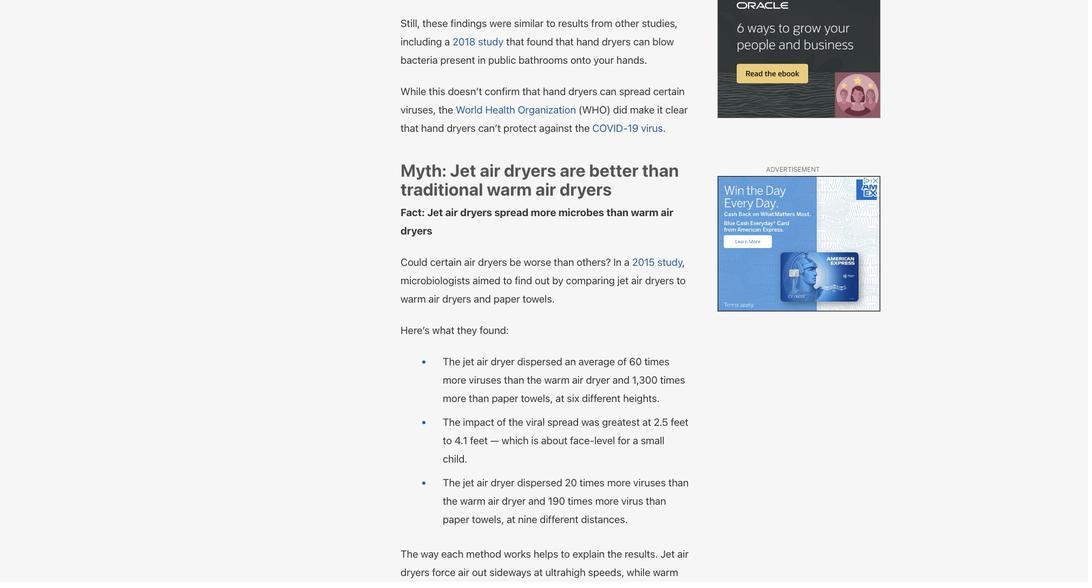 Task type: locate. For each thing, give the bounding box(es) containing it.
to left 4.1
[[443, 435, 452, 447]]

0 vertical spatial certain
[[653, 86, 685, 97]]

myth: jet air dryers are better than traditional warm air dryers
[[401, 160, 679, 200]]

out down method
[[472, 567, 487, 579]]

1 vertical spatial virus
[[621, 496, 643, 508]]

that inside while this doesn't confirm that hand dryers can spread certain viruses, the
[[522, 86, 540, 97]]

60
[[629, 356, 642, 368]]

distances.
[[581, 514, 628, 526]]

1 dispersed from the top
[[517, 356, 562, 368]]

1 horizontal spatial of
[[618, 356, 627, 368]]

the
[[438, 104, 453, 116], [575, 122, 590, 134], [527, 375, 542, 387], [509, 417, 523, 429], [443, 496, 458, 508], [607, 549, 622, 561]]

that up public
[[506, 36, 524, 48]]

warm
[[487, 179, 532, 200], [631, 207, 658, 219], [401, 293, 426, 305], [544, 375, 570, 387], [460, 496, 485, 508]]

paper
[[493, 293, 520, 305], [492, 393, 518, 405], [443, 514, 469, 526]]

more inside fact: jet air dryers spread more microbes than warm air dryers
[[531, 207, 556, 219]]

child.
[[443, 454, 467, 466]]

studies,
[[642, 17, 678, 29]]

a
[[445, 36, 450, 48], [624, 257, 630, 269], [633, 435, 638, 447]]

and down 60
[[612, 375, 630, 387]]

the down here's what they found:
[[443, 356, 460, 368]]

2 vertical spatial and
[[528, 496, 545, 508]]

dispersed
[[517, 356, 562, 368], [517, 477, 562, 489]]

world
[[456, 104, 483, 116]]

myth:
[[401, 160, 446, 181]]

0 horizontal spatial towels,
[[472, 514, 504, 526]]

0 horizontal spatial hand
[[421, 122, 444, 134]]

1 vertical spatial of
[[497, 417, 506, 429]]

2015 study link
[[632, 257, 682, 269]]

can inside that found that hand dryers can blow bacteria present in public bathrooms onto your hands.
[[633, 36, 650, 48]]

onto
[[570, 54, 591, 66]]

certain up clear
[[653, 86, 685, 97]]

hand inside that found that hand dryers can blow bacteria present in public bathrooms onto your hands.
[[576, 36, 599, 48]]

jet right results.
[[660, 549, 675, 561]]

jet for myth:
[[450, 160, 476, 181]]

2 horizontal spatial and
[[612, 375, 630, 387]]

feet right the 2.5
[[671, 417, 688, 429]]

of up —
[[497, 417, 506, 429]]

1 horizontal spatial different
[[582, 393, 621, 405]]

1 horizontal spatial certain
[[653, 86, 685, 97]]

which
[[502, 435, 529, 447]]

results.
[[625, 549, 658, 561]]

the inside the impact of the viral spread was greatest at 2.5 feet to 4.1 feet — which is about face-level for a small child.
[[443, 417, 460, 429]]

2 horizontal spatial spread
[[619, 86, 651, 97]]

the inside the jet air dryer dispersed an average of 60 times more viruses than the warm air dryer and 1,300 times more than paper towels, at six different heights.
[[443, 356, 460, 368]]

find
[[515, 275, 532, 287]]

health
[[485, 104, 515, 116]]

0 horizontal spatial viruses
[[469, 375, 501, 387]]

0 vertical spatial towels,
[[521, 393, 553, 405]]

study up in
[[478, 36, 504, 48]]

hand inside (who) did make it clear that hand dryers can't protect against the
[[421, 122, 444, 134]]

0 vertical spatial a
[[445, 36, 450, 48]]

1 vertical spatial jet
[[427, 207, 443, 219]]

study right 2015 at top right
[[657, 257, 682, 269]]

of left 60
[[618, 356, 627, 368]]

0 vertical spatial paper
[[493, 293, 520, 305]]

dispersed up 190
[[517, 477, 562, 489]]

and inside the jet air dryer dispersed 20 times more viruses than the warm air dryer and 190 times more virus than paper towels, at nine different distances.
[[528, 496, 545, 508]]

viruses inside the jet air dryer dispersed an average of 60 times more viruses than the warm air dryer and 1,300 times more than paper towels, at six different heights.
[[469, 375, 501, 387]]

1 vertical spatial towels,
[[472, 514, 504, 526]]

0 vertical spatial hand
[[576, 36, 599, 48]]

jet down in
[[617, 275, 629, 287]]

jet for fact:
[[427, 207, 443, 219]]

dryers down microbiologists
[[442, 293, 471, 305]]

a right for
[[633, 435, 638, 447]]

than inside myth: jet air dryers are better than traditional warm air dryers
[[642, 160, 679, 181]]

1 vertical spatial certain
[[430, 257, 462, 269]]

0 vertical spatial of
[[618, 356, 627, 368]]

out inside , microbiologists aimed to find out by comparing jet air dryers to warm air dryers and paper towels.
[[535, 275, 550, 287]]

and down aimed at left top
[[474, 293, 491, 305]]

towels, inside the jet air dryer dispersed 20 times more viruses than the warm air dryer and 190 times more virus than paper towels, at nine different distances.
[[472, 514, 504, 526]]

certain inside while this doesn't confirm that hand dryers can spread certain viruses, the
[[653, 86, 685, 97]]

jet down they
[[463, 356, 474, 368]]

dispersed inside the jet air dryer dispersed an average of 60 times more viruses than the warm air dryer and 1,300 times more than paper towels, at six different heights.
[[517, 356, 562, 368]]

and left 190
[[528, 496, 545, 508]]

at left nine
[[507, 514, 515, 526]]

at inside the jet air dryer dispersed an average of 60 times more viruses than the warm air dryer and 1,300 times more than paper towels, at six different heights.
[[556, 393, 564, 405]]

.
[[663, 122, 666, 134]]

the left way
[[401, 549, 418, 561]]

2 horizontal spatial hand
[[576, 36, 599, 48]]

jet inside myth: jet air dryers are better than traditional warm air dryers
[[450, 160, 476, 181]]

different down 190
[[540, 514, 578, 526]]

0 vertical spatial can
[[633, 36, 650, 48]]

advertisement region
[[717, 0, 881, 118], [717, 176, 881, 312]]

warm down microbiologists
[[401, 293, 426, 305]]

1 horizontal spatial towels,
[[521, 393, 553, 405]]

they
[[457, 325, 477, 337]]

0 vertical spatial different
[[582, 393, 621, 405]]

jet right fact:
[[427, 207, 443, 219]]

feet left —
[[470, 435, 488, 447]]

1 vertical spatial hand
[[543, 86, 566, 97]]

virus right 19
[[641, 122, 663, 134]]

a left 2018
[[445, 36, 450, 48]]

nine
[[518, 514, 537, 526]]

paper inside , microbiologists aimed to find out by comparing jet air dryers to warm air dryers and paper towels.
[[493, 293, 520, 305]]

0 vertical spatial viruses
[[469, 375, 501, 387]]

times right 1,300
[[660, 375, 685, 387]]

explain
[[573, 549, 605, 561]]

method
[[466, 549, 501, 561]]

1 vertical spatial study
[[657, 257, 682, 269]]

jet inside the jet air dryer dispersed 20 times more viruses than the warm air dryer and 190 times more virus than paper towels, at nine different distances.
[[463, 477, 474, 489]]

did
[[613, 104, 627, 116]]

the inside the jet air dryer dispersed 20 times more viruses than the warm air dryer and 190 times more virus than paper towels, at nine different distances.
[[443, 496, 458, 508]]

dispersed left an
[[517, 356, 562, 368]]

other
[[615, 17, 639, 29]]

found:
[[480, 325, 509, 337]]

jet for the jet air dryer dispersed 20 times more viruses than the warm air dryer and 190 times more virus than paper towels, at nine different distances.
[[463, 477, 474, 489]]

can up the did
[[600, 86, 616, 97]]

an
[[565, 356, 576, 368]]

viruses inside the jet air dryer dispersed 20 times more viruses than the warm air dryer and 190 times more virus than paper towels, at nine different distances.
[[633, 477, 666, 489]]

different up was
[[582, 393, 621, 405]]

at left the 2.5
[[642, 417, 651, 429]]

the up 4.1
[[443, 417, 460, 429]]

the down child.
[[443, 477, 460, 489]]

dryers down 2015 study link
[[645, 275, 674, 287]]

0 vertical spatial jet
[[617, 275, 629, 287]]

the down child.
[[443, 496, 458, 508]]

0 horizontal spatial spread
[[494, 207, 528, 219]]

0 vertical spatial spread
[[619, 86, 651, 97]]

viruses up 'impact'
[[469, 375, 501, 387]]

aimed
[[473, 275, 500, 287]]

the inside the jet air dryer dispersed an average of 60 times more viruses than the warm air dryer and 1,300 times more than paper towels, at six different heights.
[[527, 375, 542, 387]]

feet
[[671, 417, 688, 429], [470, 435, 488, 447]]

in
[[613, 257, 622, 269]]

1 vertical spatial viruses
[[633, 477, 666, 489]]

warm down an
[[544, 375, 570, 387]]

the up viral
[[527, 375, 542, 387]]

that up organization
[[522, 86, 540, 97]]

0 horizontal spatial study
[[478, 36, 504, 48]]

towels, up method
[[472, 514, 504, 526]]

out inside the way each method works helps to explain the results. jet air dryers force air out sideways at ultrahigh speeds, while war
[[472, 567, 487, 579]]

dispersed inside the jet air dryer dispersed 20 times more viruses than the warm air dryer and 190 times more virus than paper towels, at nine different distances.
[[517, 477, 562, 489]]

was
[[581, 417, 599, 429]]

1 horizontal spatial viruses
[[633, 477, 666, 489]]

towels, up viral
[[521, 393, 553, 405]]

1 advertisement region from the top
[[717, 0, 881, 118]]

2015
[[632, 257, 655, 269]]

the jet air dryer dispersed 20 times more viruses than the warm air dryer and 190 times more virus than paper towels, at nine different distances.
[[443, 477, 689, 526]]

blow
[[652, 36, 674, 48]]

,
[[682, 257, 685, 269]]

dryer down —
[[491, 477, 515, 489]]

warm down child.
[[460, 496, 485, 508]]

different inside the jet air dryer dispersed an average of 60 times more viruses than the warm air dryer and 1,300 times more than paper towels, at six different heights.
[[582, 393, 621, 405]]

2 vertical spatial hand
[[421, 122, 444, 134]]

at down helps
[[534, 567, 543, 579]]

2 horizontal spatial jet
[[660, 549, 675, 561]]

4.1
[[455, 435, 467, 447]]

0 vertical spatial and
[[474, 293, 491, 305]]

warm inside myth: jet air dryers are better than traditional warm air dryers
[[487, 179, 532, 200]]

times right 20
[[580, 477, 605, 489]]

world health organization
[[456, 104, 576, 116]]

out left 'by'
[[535, 275, 550, 287]]

hand up onto
[[576, 36, 599, 48]]

can up hands.
[[633, 36, 650, 48]]

greatest
[[602, 417, 640, 429]]

1 horizontal spatial jet
[[450, 160, 476, 181]]

1 horizontal spatial feet
[[671, 417, 688, 429]]

the down the this
[[438, 104, 453, 116]]

the for the impact of the viral spread was greatest at 2.5 feet to 4.1 feet — which is about face-level for a small child.
[[443, 417, 460, 429]]

can't
[[478, 122, 501, 134]]

to up found
[[546, 17, 555, 29]]

jet down child.
[[463, 477, 474, 489]]

1 vertical spatial can
[[600, 86, 616, 97]]

hand up organization
[[543, 86, 566, 97]]

jet inside fact: jet air dryers spread more microbes than warm air dryers
[[427, 207, 443, 219]]

1 horizontal spatial and
[[528, 496, 545, 508]]

2 vertical spatial jet
[[463, 477, 474, 489]]

fact:
[[401, 207, 425, 219]]

that found that hand dryers can blow bacteria present in public bathrooms onto your hands.
[[401, 36, 674, 66]]

dryers up microbes
[[560, 179, 612, 200]]

study
[[478, 36, 504, 48], [657, 257, 682, 269]]

1 vertical spatial and
[[612, 375, 630, 387]]

0 horizontal spatial different
[[540, 514, 578, 526]]

that
[[506, 36, 524, 48], [556, 36, 574, 48], [522, 86, 540, 97], [401, 122, 419, 134]]

than
[[642, 160, 679, 181], [606, 207, 629, 219], [554, 257, 574, 269], [504, 375, 524, 387], [469, 393, 489, 405], [668, 477, 689, 489], [646, 496, 666, 508]]

2 vertical spatial spread
[[547, 417, 579, 429]]

1 vertical spatial dispersed
[[517, 477, 562, 489]]

dryers
[[602, 36, 631, 48], [568, 86, 597, 97], [447, 122, 476, 134], [504, 160, 556, 181], [560, 179, 612, 200], [460, 207, 492, 219], [401, 225, 432, 237], [478, 257, 507, 269], [645, 275, 674, 287], [442, 293, 471, 305], [401, 567, 430, 579]]

dryers down world
[[447, 122, 476, 134]]

0 vertical spatial jet
[[450, 160, 476, 181]]

the inside the jet air dryer dispersed 20 times more viruses than the warm air dryer and 190 times more virus than paper towels, at nine different distances.
[[443, 477, 460, 489]]

0 vertical spatial study
[[478, 36, 504, 48]]

works
[[504, 549, 531, 561]]

1 vertical spatial spread
[[494, 207, 528, 219]]

warm up fact: jet air dryers spread more microbes than warm air dryers
[[487, 179, 532, 200]]

the up "speeds,"
[[607, 549, 622, 561]]

spread up 'make'
[[619, 86, 651, 97]]

1 vertical spatial paper
[[492, 393, 518, 405]]

0 vertical spatial dispersed
[[517, 356, 562, 368]]

1 horizontal spatial a
[[624, 257, 630, 269]]

1 vertical spatial different
[[540, 514, 578, 526]]

the inside (who) did make it clear that hand dryers can't protect against the
[[575, 122, 590, 134]]

sideways
[[489, 567, 531, 579]]

spread down myth: jet air dryers are better than traditional warm air dryers
[[494, 207, 528, 219]]

viruses down small
[[633, 477, 666, 489]]

bacteria
[[401, 54, 438, 66]]

the inside the impact of the viral spread was greatest at 2.5 feet to 4.1 feet — which is about face-level for a small child.
[[509, 417, 523, 429]]

0 horizontal spatial of
[[497, 417, 506, 429]]

dryers down way
[[401, 567, 430, 579]]

the up which
[[509, 417, 523, 429]]

1 horizontal spatial hand
[[543, 86, 566, 97]]

dryers down the other
[[602, 36, 631, 48]]

0 horizontal spatial can
[[600, 86, 616, 97]]

spread up the about
[[547, 417, 579, 429]]

to up ultrahigh
[[561, 549, 570, 561]]

1 horizontal spatial out
[[535, 275, 550, 287]]

can
[[633, 36, 650, 48], [600, 86, 616, 97]]

to inside the still, these findings were similar to results from other studies, including a
[[546, 17, 555, 29]]

jet right myth:
[[450, 160, 476, 181]]

at left six
[[556, 393, 564, 405]]

jet
[[450, 160, 476, 181], [427, 207, 443, 219], [660, 549, 675, 561]]

1 vertical spatial advertisement region
[[717, 176, 881, 312]]

1 vertical spatial out
[[472, 567, 487, 579]]

hand
[[576, 36, 599, 48], [543, 86, 566, 97], [421, 122, 444, 134]]

1 vertical spatial jet
[[463, 356, 474, 368]]

and inside the jet air dryer dispersed an average of 60 times more viruses than the warm air dryer and 1,300 times more than paper towels, at six different heights.
[[612, 375, 630, 387]]

paper up 'impact'
[[492, 393, 518, 405]]

protect
[[503, 122, 537, 134]]

the down (who)
[[575, 122, 590, 134]]

the
[[443, 356, 460, 368], [443, 417, 460, 429], [443, 477, 460, 489], [401, 549, 418, 561]]

0 vertical spatial virus
[[641, 122, 663, 134]]

20
[[565, 477, 577, 489]]

1 vertical spatial feet
[[470, 435, 488, 447]]

2 vertical spatial jet
[[660, 549, 675, 561]]

1 horizontal spatial spread
[[547, 417, 579, 429]]

virus up distances.
[[621, 496, 643, 508]]

0 horizontal spatial and
[[474, 293, 491, 305]]

19
[[628, 122, 638, 134]]

2018 study link
[[453, 36, 504, 48]]

the inside the way each method works helps to explain the results. jet air dryers force air out sideways at ultrahigh speeds, while war
[[401, 549, 418, 561]]

a right in
[[624, 257, 630, 269]]

different
[[582, 393, 621, 405], [540, 514, 578, 526]]

warm up 2015 at top right
[[631, 207, 658, 219]]

of inside the impact of the viral spread was greatest at 2.5 feet to 4.1 feet — which is about face-level for a small child.
[[497, 417, 506, 429]]

0 horizontal spatial certain
[[430, 257, 462, 269]]

doesn't
[[448, 86, 482, 97]]

jet inside the jet air dryer dispersed an average of 60 times more viruses than the warm air dryer and 1,300 times more than paper towels, at six different heights.
[[463, 356, 474, 368]]

certain up microbiologists
[[430, 257, 462, 269]]

microbes
[[558, 207, 604, 219]]

0 horizontal spatial jet
[[427, 207, 443, 219]]

paper down find
[[493, 293, 520, 305]]

paper inside the jet air dryer dispersed an average of 60 times more viruses than the warm air dryer and 1,300 times more than paper towels, at six different heights.
[[492, 393, 518, 405]]

towels.
[[523, 293, 555, 305]]

while
[[627, 567, 650, 579]]

2 vertical spatial paper
[[443, 514, 469, 526]]

to left find
[[503, 275, 512, 287]]

1 horizontal spatial study
[[657, 257, 682, 269]]

at
[[556, 393, 564, 405], [642, 417, 651, 429], [507, 514, 515, 526], [534, 567, 543, 579]]

paper up each
[[443, 514, 469, 526]]

2 vertical spatial a
[[633, 435, 638, 447]]

0 horizontal spatial out
[[472, 567, 487, 579]]

heights.
[[623, 393, 660, 405]]

0 vertical spatial out
[[535, 275, 550, 287]]

these
[[422, 17, 448, 29]]

dryers down fact:
[[401, 225, 432, 237]]

1 horizontal spatial can
[[633, 36, 650, 48]]

dryers up (who)
[[568, 86, 597, 97]]

hand down viruses,
[[421, 122, 444, 134]]

hands.
[[616, 54, 647, 66]]

2 horizontal spatial a
[[633, 435, 638, 447]]

0 horizontal spatial a
[[445, 36, 450, 48]]

present
[[440, 54, 475, 66]]

is
[[531, 435, 539, 447]]

the inside while this doesn't confirm that hand dryers can spread certain viruses, the
[[438, 104, 453, 116]]

spread inside while this doesn't confirm that hand dryers can spread certain viruses, the
[[619, 86, 651, 97]]

that down viruses,
[[401, 122, 419, 134]]

2 dispersed from the top
[[517, 477, 562, 489]]

virus
[[641, 122, 663, 134], [621, 496, 643, 508]]

0 vertical spatial advertisement region
[[717, 0, 881, 118]]

dryers down traditional
[[460, 207, 492, 219]]

it
[[657, 104, 663, 116]]



Task type: vqa. For each thing, say whether or not it's contained in the screenshot.
"Large"
no



Task type: describe. For each thing, give the bounding box(es) containing it.
dispersed for and
[[517, 477, 562, 489]]

while this doesn't confirm that hand dryers can spread certain viruses, the
[[401, 86, 685, 116]]

bathrooms
[[519, 54, 568, 66]]

times down 20
[[568, 496, 593, 508]]

for
[[618, 435, 630, 447]]

from
[[591, 17, 612, 29]]

way
[[421, 549, 439, 561]]

at inside the jet air dryer dispersed 20 times more viruses than the warm air dryer and 190 times more virus than paper towels, at nine different distances.
[[507, 514, 515, 526]]

at inside the way each method works helps to explain the results. jet air dryers force air out sideways at ultrahigh speeds, while war
[[534, 567, 543, 579]]

warm inside the jet air dryer dispersed an average of 60 times more viruses than the warm air dryer and 1,300 times more than paper towels, at six different heights.
[[544, 375, 570, 387]]

jet inside the way each method works helps to explain the results. jet air dryers force air out sideways at ultrahigh speeds, while war
[[660, 549, 675, 561]]

each
[[441, 549, 464, 561]]

here's
[[401, 325, 430, 337]]

confirm
[[485, 86, 520, 97]]

paper inside the jet air dryer dispersed 20 times more viruses than the warm air dryer and 190 times more virus than paper towels, at nine different distances.
[[443, 514, 469, 526]]

of inside the jet air dryer dispersed an average of 60 times more viruses than the warm air dryer and 1,300 times more than paper towels, at six different heights.
[[618, 356, 627, 368]]

similar
[[514, 17, 544, 29]]

speeds,
[[588, 567, 624, 579]]

others?
[[577, 257, 611, 269]]

microbiologists
[[401, 275, 470, 287]]

1,300
[[632, 375, 657, 387]]

in
[[478, 54, 486, 66]]

dryer down found:
[[491, 356, 515, 368]]

are
[[560, 160, 586, 181]]

impact
[[463, 417, 494, 429]]

still, these findings were similar to results from other studies, including a
[[401, 17, 678, 48]]

helps
[[534, 549, 558, 561]]

0 vertical spatial feet
[[671, 417, 688, 429]]

against
[[539, 122, 572, 134]]

to inside the impact of the viral spread was greatest at 2.5 feet to 4.1 feet — which is about face-level for a small child.
[[443, 435, 452, 447]]

0 horizontal spatial feet
[[470, 435, 488, 447]]

dryer up nine
[[502, 496, 526, 508]]

results
[[558, 17, 589, 29]]

public
[[488, 54, 516, 66]]

2018
[[453, 36, 475, 48]]

ultrahigh
[[545, 567, 586, 579]]

traditional
[[401, 179, 483, 200]]

and inside , microbiologists aimed to find out by comparing jet air dryers to warm air dryers and paper towels.
[[474, 293, 491, 305]]

dryers inside that found that hand dryers can blow bacteria present in public bathrooms onto your hands.
[[602, 36, 631, 48]]

covid-
[[592, 122, 628, 134]]

than inside fact: jet air dryers spread more microbes than warm air dryers
[[606, 207, 629, 219]]

towels, inside the jet air dryer dispersed an average of 60 times more viruses than the warm air dryer and 1,300 times more than paper towels, at six different heights.
[[521, 393, 553, 405]]

to inside the way each method works helps to explain the results. jet air dryers force air out sideways at ultrahigh speeds, while war
[[561, 549, 570, 561]]

organization
[[518, 104, 576, 116]]

—
[[490, 435, 499, 447]]

jet for the jet air dryer dispersed an average of 60 times more viruses than the warm air dryer and 1,300 times more than paper towels, at six different heights.
[[463, 356, 474, 368]]

spread inside fact: jet air dryers spread more microbes than warm air dryers
[[494, 207, 528, 219]]

dryer down average
[[586, 375, 610, 387]]

190
[[548, 496, 565, 508]]

could
[[401, 257, 427, 269]]

clear
[[665, 104, 688, 116]]

dispersed for warm
[[517, 356, 562, 368]]

the for the way each method works helps to explain the results. jet air dryers force air out sideways at ultrahigh speeds, while war
[[401, 549, 418, 561]]

the for the jet air dryer dispersed an average of 60 times more viruses than the warm air dryer and 1,300 times more than paper towels, at six different heights.
[[443, 356, 460, 368]]

including
[[401, 36, 442, 48]]

that down the results
[[556, 36, 574, 48]]

2.5
[[654, 417, 668, 429]]

the for the jet air dryer dispersed 20 times more viruses than the warm air dryer and 190 times more virus than paper towels, at nine different distances.
[[443, 477, 460, 489]]

(who)
[[579, 104, 610, 116]]

1 vertical spatial a
[[624, 257, 630, 269]]

dryers inside the way each method works helps to explain the results. jet air dryers force air out sideways at ultrahigh speeds, while war
[[401, 567, 430, 579]]

world health organization link
[[456, 104, 576, 116]]

virus inside the jet air dryer dispersed 20 times more viruses than the warm air dryer and 190 times more virus than paper towels, at nine different distances.
[[621, 496, 643, 508]]

dryers left the are
[[504, 160, 556, 181]]

covid-19 virus .
[[592, 122, 668, 134]]

, microbiologists aimed to find out by comparing jet air dryers to warm air dryers and paper towels.
[[401, 257, 686, 305]]

level
[[594, 435, 615, 447]]

a inside the still, these findings were similar to results from other studies, including a
[[445, 36, 450, 48]]

to down ,
[[677, 275, 686, 287]]

spread inside the impact of the viral spread was greatest at 2.5 feet to 4.1 feet — which is about face-level for a small child.
[[547, 417, 579, 429]]

what
[[432, 325, 454, 337]]

hand inside while this doesn't confirm that hand dryers can spread certain viruses, the
[[543, 86, 566, 97]]

(who) did make it clear that hand dryers can't protect against the
[[401, 104, 688, 134]]

found
[[527, 36, 553, 48]]

the jet air dryer dispersed an average of 60 times more viruses than the warm air dryer and 1,300 times more than paper towels, at six different heights.
[[443, 356, 685, 405]]

a inside the impact of the viral spread was greatest at 2.5 feet to 4.1 feet — which is about face-level for a small child.
[[633, 435, 638, 447]]

different inside the jet air dryer dispersed 20 times more viruses than the warm air dryer and 190 times more virus than paper towels, at nine different distances.
[[540, 514, 578, 526]]

the inside the way each method works helps to explain the results. jet air dryers force air out sideways at ultrahigh speeds, while war
[[607, 549, 622, 561]]

at inside the impact of the viral spread was greatest at 2.5 feet to 4.1 feet — which is about face-level for a small child.
[[642, 417, 651, 429]]

still,
[[401, 17, 420, 29]]

average
[[579, 356, 615, 368]]

force
[[432, 567, 456, 579]]

small
[[641, 435, 664, 447]]

your
[[594, 54, 614, 66]]

covid-19 virus link
[[592, 122, 663, 134]]

warm inside , microbiologists aimed to find out by comparing jet air dryers to warm air dryers and paper towels.
[[401, 293, 426, 305]]

worse
[[524, 257, 551, 269]]

six
[[567, 393, 579, 405]]

2018 study
[[453, 36, 504, 48]]

2 advertisement region from the top
[[717, 176, 881, 312]]

dryers inside while this doesn't confirm that hand dryers can spread certain viruses, the
[[568, 86, 597, 97]]

better
[[589, 160, 639, 181]]

the impact of the viral spread was greatest at 2.5 feet to 4.1 feet — which is about face-level for a small child.
[[443, 417, 688, 466]]

dryers inside (who) did make it clear that hand dryers can't protect against the
[[447, 122, 476, 134]]

warm inside the jet air dryer dispersed 20 times more viruses than the warm air dryer and 190 times more virus than paper towels, at nine different distances.
[[460, 496, 485, 508]]

could certain air dryers be worse than others? in a 2015 study
[[401, 257, 682, 269]]

times right 60
[[644, 356, 669, 368]]

can inside while this doesn't confirm that hand dryers can spread certain viruses, the
[[600, 86, 616, 97]]

findings
[[450, 17, 487, 29]]

about
[[541, 435, 567, 447]]

while
[[401, 86, 426, 97]]

be
[[510, 257, 521, 269]]

comparing
[[566, 275, 615, 287]]

that inside (who) did make it clear that hand dryers can't protect against the
[[401, 122, 419, 134]]

were
[[489, 17, 512, 29]]

jet inside , microbiologists aimed to find out by comparing jet air dryers to warm air dryers and paper towels.
[[617, 275, 629, 287]]

the way each method works helps to explain the results. jet air dryers force air out sideways at ultrahigh speeds, while war
[[401, 549, 689, 583]]

here's what they found:
[[401, 325, 511, 337]]

dryers up aimed at left top
[[478, 257, 507, 269]]

warm inside fact: jet air dryers spread more microbes than warm air dryers
[[631, 207, 658, 219]]

face-
[[570, 435, 594, 447]]



